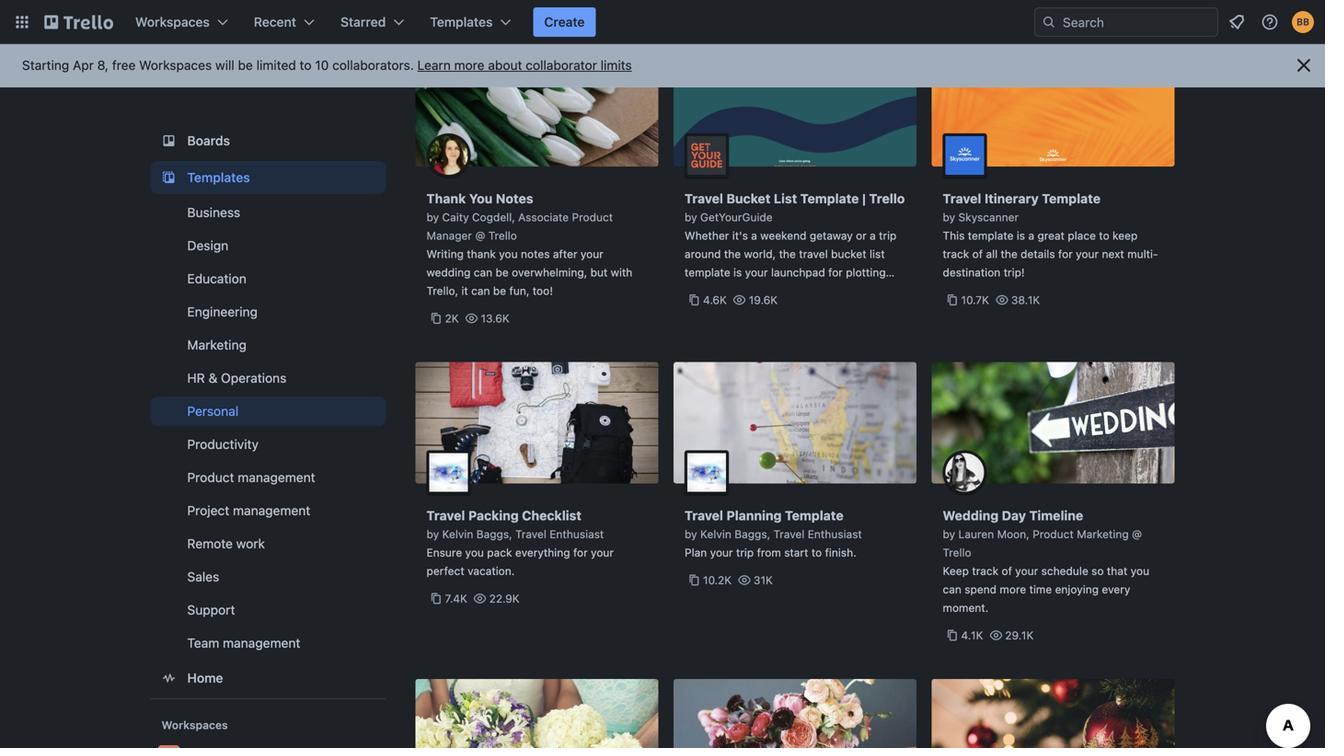 Task type: vqa. For each thing, say whether or not it's contained in the screenshot.
of in the Wedding Day Timeline by Lauren Moon, Product Marketing @ Trello Keep track of your schedule so that you can spend more time enjoying every moment.
yes



Task type: describe. For each thing, give the bounding box(es) containing it.
plotting
[[846, 266, 886, 279]]

skyscanner image
[[943, 134, 987, 178]]

sales
[[187, 569, 219, 585]]

for inside travel bucket list template | trello by getyourguide whether it's a weekend getaway or a trip around the world, the travel bucket list template is your launchpad for plotting your next great adventure.
[[829, 266, 843, 279]]

keep
[[1113, 229, 1138, 242]]

boards
[[187, 133, 230, 148]]

travel up start on the bottom right of page
[[774, 528, 805, 541]]

weekend
[[761, 229, 807, 242]]

board image
[[158, 130, 180, 152]]

spend
[[965, 583, 997, 596]]

it's
[[733, 229, 748, 242]]

create button
[[533, 7, 596, 37]]

travel for travel bucket list template | trello
[[685, 191, 724, 206]]

by for thank you notes
[[427, 211, 439, 224]]

day
[[1002, 508, 1027, 523]]

0 vertical spatial to
[[300, 58, 312, 73]]

team management link
[[151, 629, 386, 658]]

personal link
[[151, 397, 386, 426]]

22.9k
[[490, 592, 520, 605]]

templates inside popup button
[[430, 14, 493, 29]]

trip inside 'travel planning template by kelvin baggs, travel enthusiast plan your trip from start to finish.'
[[737, 546, 754, 559]]

by inside travel bucket list template | trello by getyourguide whether it's a weekend getaway or a trip around the world, the travel bucket list template is your launchpad for plotting your next great adventure.
[[685, 211, 698, 224]]

trello inside travel bucket list template | trello by getyourguide whether it's a weekend getaway or a trip around the world, the travel bucket list template is your launchpad for plotting your next great adventure.
[[870, 191, 905, 206]]

you inside travel packing checklist by kelvin baggs, travel enthusiast ensure you pack everything for your perfect vacation.
[[465, 546, 484, 559]]

recent
[[254, 14, 296, 29]]

bob builder (bobbuilder40) image
[[1293, 11, 1315, 33]]

limits
[[601, 58, 632, 73]]

by for travel planning template
[[685, 528, 698, 541]]

back to home image
[[44, 7, 113, 37]]

19.6k
[[749, 294, 778, 307]]

create
[[545, 14, 585, 29]]

trip inside travel bucket list template | trello by getyourguide whether it's a weekend getaway or a trip around the world, the travel bucket list template is your launchpad for plotting your next great adventure.
[[879, 229, 897, 242]]

itinerary
[[985, 191, 1039, 206]]

checklist
[[522, 508, 582, 523]]

trello,
[[427, 284, 459, 297]]

marketing link
[[151, 331, 386, 360]]

baggs, for packing
[[477, 528, 513, 541]]

skyscanner
[[959, 211, 1019, 224]]

track inside wedding day timeline by lauren moon, product marketing @ trello keep track of your schedule so that you can spend more time enjoying every moment.
[[973, 565, 999, 578]]

search image
[[1042, 15, 1057, 29]]

notes
[[521, 248, 550, 261]]

great inside the travel itinerary template by skyscanner this template is a great place to keep track of all the details for your next multi- destination trip!
[[1038, 229, 1065, 242]]

every
[[1102, 583, 1131, 596]]

@ inside wedding day timeline by lauren moon, product marketing @ trello keep track of your schedule so that you can spend more time enjoying every moment.
[[1132, 528, 1143, 541]]

management for project management
[[233, 503, 311, 518]]

your down around
[[685, 284, 708, 297]]

1 vertical spatial can
[[472, 284, 490, 297]]

7.4k
[[445, 592, 468, 605]]

so
[[1092, 565, 1104, 578]]

after
[[553, 248, 578, 261]]

manager
[[427, 229, 472, 242]]

1 vertical spatial workspaces
[[139, 58, 212, 73]]

finish.
[[825, 546, 857, 559]]

home
[[187, 671, 223, 686]]

business
[[187, 205, 240, 220]]

caity
[[442, 211, 469, 224]]

|
[[863, 191, 866, 206]]

template inside travel bucket list template | trello by getyourguide whether it's a weekend getaway or a trip around the world, the travel bucket list template is your launchpad for plotting your next great adventure.
[[685, 266, 731, 279]]

home image
[[158, 668, 180, 690]]

template for travel planning template
[[785, 508, 844, 523]]

your inside 'travel planning template by kelvin baggs, travel enthusiast plan your trip from start to finish.'
[[710, 546, 733, 559]]

travel
[[799, 248, 828, 261]]

project management link
[[151, 496, 386, 526]]

lauren moon, product marketing @ trello image
[[943, 451, 987, 495]]

everything
[[515, 546, 570, 559]]

a inside the travel itinerary template by skyscanner this template is a great place to keep track of all the details for your next multi- destination trip!
[[1029, 229, 1035, 242]]

details
[[1021, 248, 1056, 261]]

4.1k
[[962, 629, 984, 642]]

1 vertical spatial be
[[496, 266, 509, 279]]

this
[[943, 229, 965, 242]]

product management
[[187, 470, 315, 485]]

template inside travel bucket list template | trello by getyourguide whether it's a weekend getaway or a trip around the world, the travel bucket list template is your launchpad for plotting your next great adventure.
[[801, 191, 859, 206]]

2 vertical spatial be
[[493, 284, 506, 297]]

of inside the travel itinerary template by skyscanner this template is a great place to keep track of all the details for your next multi- destination trip!
[[973, 248, 983, 261]]

@ inside the thank you notes by caity cogdell, associate product manager @ trello writing thank you notes after your wedding can be overwhelming, but with trello, it can be fun, too!
[[475, 229, 486, 242]]

bucket
[[831, 248, 867, 261]]

by for wedding day timeline
[[943, 528, 956, 541]]

enthusiast for checklist
[[550, 528, 604, 541]]

travel packing checklist by kelvin baggs, travel enthusiast ensure you pack everything for your perfect vacation.
[[427, 508, 614, 578]]

writing
[[427, 248, 464, 261]]

fun,
[[510, 284, 530, 297]]

marketing inside wedding day timeline by lauren moon, product marketing @ trello keep track of your schedule so that you can spend more time enjoying every moment.
[[1077, 528, 1129, 541]]

your inside wedding day timeline by lauren moon, product marketing @ trello keep track of your schedule so that you can spend more time enjoying every moment.
[[1016, 565, 1039, 578]]

list
[[870, 248, 885, 261]]

learn more about collaborator limits link
[[418, 58, 632, 73]]

getaway
[[810, 229, 853, 242]]

whether
[[685, 229, 730, 242]]

wedding day timeline by lauren moon, product marketing @ trello keep track of your schedule so that you can spend more time enjoying every moment.
[[943, 508, 1150, 615]]

next inside travel bucket list template | trello by getyourguide whether it's a weekend getaway or a trip around the world, the travel bucket list template is your launchpad for plotting your next great adventure.
[[711, 284, 733, 297]]

the inside the travel itinerary template by skyscanner this template is a great place to keep track of all the details for your next multi- destination trip!
[[1001, 248, 1018, 261]]

2 the from the left
[[779, 248, 796, 261]]

can for wedding
[[943, 583, 962, 596]]

list
[[774, 191, 798, 206]]

plan
[[685, 546, 707, 559]]

travel for travel planning template
[[685, 508, 724, 523]]

more inside wedding day timeline by lauren moon, product marketing @ trello keep track of your schedule so that you can spend more time enjoying every moment.
[[1000, 583, 1027, 596]]

schedule
[[1042, 565, 1089, 578]]

about
[[488, 58, 522, 73]]

thank
[[467, 248, 496, 261]]

trello inside wedding day timeline by lauren moon, product marketing @ trello keep track of your schedule so that you can spend more time enjoying every moment.
[[943, 546, 972, 559]]

29.1k
[[1006, 629, 1034, 642]]

limited
[[257, 58, 296, 73]]

ensure
[[427, 546, 462, 559]]

wedding
[[943, 508, 999, 523]]

2 a from the left
[[870, 229, 876, 242]]

design link
[[151, 231, 386, 261]]

enjoying
[[1056, 583, 1099, 596]]

trello inside the thank you notes by caity cogdell, associate product manager @ trello writing thank you notes after your wedding can be overwhelming, but with trello, it can be fun, too!
[[489, 229, 517, 242]]

perfect
[[427, 565, 465, 578]]

workspaces button
[[124, 7, 239, 37]]

to inside 'travel planning template by kelvin baggs, travel enthusiast plan your trip from start to finish.'
[[812, 546, 822, 559]]

can for thank
[[474, 266, 493, 279]]

is inside travel bucket list template | trello by getyourguide whether it's a weekend getaway or a trip around the world, the travel bucket list template is your launchpad for plotting your next great adventure.
[[734, 266, 742, 279]]

remote
[[187, 536, 233, 551]]

track inside the travel itinerary template by skyscanner this template is a great place to keep track of all the details for your next multi- destination trip!
[[943, 248, 970, 261]]

0 notifications image
[[1226, 11, 1248, 33]]

your inside the thank you notes by caity cogdell, associate product manager @ trello writing thank you notes after your wedding can be overwhelming, but with trello, it can be fun, too!
[[581, 248, 604, 261]]

or
[[856, 229, 867, 242]]

adventure.
[[767, 284, 822, 297]]

design
[[187, 238, 229, 253]]

bucket
[[727, 191, 771, 206]]

2 vertical spatial workspaces
[[162, 719, 228, 732]]

10.7k
[[962, 294, 990, 307]]

timeline
[[1030, 508, 1084, 523]]

education
[[187, 271, 247, 286]]

your inside the travel itinerary template by skyscanner this template is a great place to keep track of all the details for your next multi- destination trip!
[[1076, 248, 1099, 261]]



Task type: locate. For each thing, give the bounding box(es) containing it.
1 the from the left
[[724, 248, 741, 261]]

0 vertical spatial is
[[1017, 229, 1026, 242]]

remote work link
[[151, 529, 386, 559]]

0 horizontal spatial trello
[[489, 229, 517, 242]]

0 vertical spatial track
[[943, 248, 970, 261]]

support
[[187, 603, 235, 618]]

0 horizontal spatial a
[[752, 229, 758, 242]]

templates link
[[151, 161, 386, 194]]

your up but
[[581, 248, 604, 261]]

by inside 'travel planning template by kelvin baggs, travel enthusiast plan your trip from start to finish.'
[[685, 528, 698, 541]]

1 a from the left
[[752, 229, 758, 242]]

hr & operations
[[187, 371, 287, 386]]

can down thank
[[474, 266, 493, 279]]

0 horizontal spatial of
[[973, 248, 983, 261]]

0 vertical spatial trip
[[879, 229, 897, 242]]

trello
[[870, 191, 905, 206], [489, 229, 517, 242], [943, 546, 972, 559]]

associate
[[519, 211, 569, 224]]

the right all
[[1001, 248, 1018, 261]]

0 vertical spatial marketing
[[187, 337, 247, 353]]

template inside 'travel planning template by kelvin baggs, travel enthusiast plan your trip from start to finish.'
[[785, 508, 844, 523]]

lauren
[[959, 528, 995, 541]]

operations
[[221, 371, 287, 386]]

team
[[187, 636, 219, 651]]

2 vertical spatial trello
[[943, 546, 972, 559]]

1 vertical spatial great
[[737, 284, 764, 297]]

destination
[[943, 266, 1001, 279]]

you left notes on the left of the page
[[499, 248, 518, 261]]

the down weekend
[[779, 248, 796, 261]]

2 horizontal spatial for
[[1059, 248, 1073, 261]]

can
[[474, 266, 493, 279], [472, 284, 490, 297], [943, 583, 962, 596]]

to right start on the bottom right of page
[[812, 546, 822, 559]]

0 horizontal spatial enthusiast
[[550, 528, 604, 541]]

1 enthusiast from the left
[[550, 528, 604, 541]]

trip!
[[1004, 266, 1025, 279]]

travel up everything
[[516, 528, 547, 541]]

0 horizontal spatial for
[[574, 546, 588, 559]]

a up the details
[[1029, 229, 1035, 242]]

1 horizontal spatial to
[[812, 546, 822, 559]]

2 horizontal spatial a
[[1029, 229, 1035, 242]]

1 horizontal spatial template
[[968, 229, 1014, 242]]

travel itinerary template by skyscanner this template is a great place to keep track of all the details for your next multi- destination trip!
[[943, 191, 1159, 279]]

0 vertical spatial management
[[238, 470, 315, 485]]

kelvin up ensure
[[442, 528, 474, 541]]

more left the time
[[1000, 583, 1027, 596]]

1 horizontal spatial kelvin
[[701, 528, 732, 541]]

by inside the travel itinerary template by skyscanner this template is a great place to keep track of all the details for your next multi- destination trip!
[[943, 211, 956, 224]]

home link
[[151, 662, 386, 695]]

your down place
[[1076, 248, 1099, 261]]

by for travel packing checklist
[[427, 528, 439, 541]]

travel up ensure
[[427, 508, 465, 523]]

2 baggs, from the left
[[735, 528, 771, 541]]

0 vertical spatial can
[[474, 266, 493, 279]]

planning
[[727, 508, 782, 523]]

of inside wedding day timeline by lauren moon, product marketing @ trello keep track of your schedule so that you can spend more time enjoying every moment.
[[1002, 565, 1013, 578]]

0 horizontal spatial @
[[475, 229, 486, 242]]

be right 'will'
[[238, 58, 253, 73]]

getyourguide image
[[685, 134, 729, 178]]

your right everything
[[591, 546, 614, 559]]

0 horizontal spatial great
[[737, 284, 764, 297]]

2 enthusiast from the left
[[808, 528, 863, 541]]

management down support link
[[223, 636, 300, 651]]

1 vertical spatial to
[[1100, 229, 1110, 242]]

trello right |
[[870, 191, 905, 206]]

more right learn
[[454, 58, 485, 73]]

you right "that"
[[1131, 565, 1150, 578]]

too!
[[533, 284, 553, 297]]

product inside the thank you notes by caity cogdell, associate product manager @ trello writing thank you notes after your wedding can be overwhelming, but with trello, it can be fun, too!
[[572, 211, 613, 224]]

templates up business
[[187, 170, 250, 185]]

2 vertical spatial to
[[812, 546, 822, 559]]

1 horizontal spatial marketing
[[1077, 528, 1129, 541]]

1 vertical spatial product
[[187, 470, 234, 485]]

collaborators.
[[333, 58, 414, 73]]

education link
[[151, 264, 386, 294]]

personal
[[187, 404, 239, 419]]

travel up skyscanner
[[943, 191, 982, 206]]

kelvin inside travel packing checklist by kelvin baggs, travel enthusiast ensure you pack everything for your perfect vacation.
[[442, 528, 474, 541]]

management for product management
[[238, 470, 315, 485]]

product inside wedding day timeline by lauren moon, product marketing @ trello keep track of your schedule so that you can spend more time enjoying every moment.
[[1033, 528, 1074, 541]]

1 horizontal spatial product
[[572, 211, 613, 224]]

1 vertical spatial trip
[[737, 546, 754, 559]]

1 horizontal spatial track
[[973, 565, 999, 578]]

you
[[499, 248, 518, 261], [465, 546, 484, 559], [1131, 565, 1150, 578]]

track up spend
[[973, 565, 999, 578]]

enthusiast inside 'travel planning template by kelvin baggs, travel enthusiast plan your trip from start to finish.'
[[808, 528, 863, 541]]

baggs,
[[477, 528, 513, 541], [735, 528, 771, 541]]

to left "10"
[[300, 58, 312, 73]]

engineering
[[187, 304, 258, 319]]

template inside the travel itinerary template by skyscanner this template is a great place to keep track of all the details for your next multi- destination trip!
[[1042, 191, 1101, 206]]

1 horizontal spatial templates
[[430, 14, 493, 29]]

travel up plan
[[685, 508, 724, 523]]

pack
[[487, 546, 512, 559]]

of down moon,
[[1002, 565, 1013, 578]]

hr
[[187, 371, 205, 386]]

primary element
[[0, 0, 1326, 44]]

template up all
[[968, 229, 1014, 242]]

0 horizontal spatial template
[[685, 266, 731, 279]]

is
[[1017, 229, 1026, 242], [734, 266, 742, 279]]

baggs, inside travel packing checklist by kelvin baggs, travel enthusiast ensure you pack everything for your perfect vacation.
[[477, 528, 513, 541]]

more
[[454, 58, 485, 73], [1000, 583, 1027, 596]]

1 horizontal spatial enthusiast
[[808, 528, 863, 541]]

workspaces up free
[[135, 14, 210, 29]]

@
[[475, 229, 486, 242], [1132, 528, 1143, 541]]

0 horizontal spatial marketing
[[187, 337, 247, 353]]

thank
[[427, 191, 466, 206]]

0 vertical spatial trello
[[870, 191, 905, 206]]

by up the this
[[943, 211, 956, 224]]

track down the this
[[943, 248, 970, 261]]

is down 'it's'
[[734, 266, 742, 279]]

1 horizontal spatial great
[[1038, 229, 1065, 242]]

baggs, down packing
[[477, 528, 513, 541]]

0 vertical spatial workspaces
[[135, 14, 210, 29]]

&
[[209, 371, 218, 386]]

work
[[236, 536, 265, 551]]

enthusiast down checklist
[[550, 528, 604, 541]]

by left lauren
[[943, 528, 956, 541]]

38.1k
[[1012, 294, 1041, 307]]

recent button
[[243, 7, 326, 37]]

time
[[1030, 583, 1053, 596]]

template down around
[[685, 266, 731, 279]]

product
[[572, 211, 613, 224], [187, 470, 234, 485], [1033, 528, 1074, 541]]

but
[[591, 266, 608, 279]]

by up plan
[[685, 528, 698, 541]]

0 horizontal spatial product
[[187, 470, 234, 485]]

0 vertical spatial next
[[1103, 248, 1125, 261]]

1 vertical spatial template
[[685, 266, 731, 279]]

templates up learn
[[430, 14, 493, 29]]

you up vacation.
[[465, 546, 484, 559]]

for right everything
[[574, 546, 588, 559]]

management down product management link
[[233, 503, 311, 518]]

2 horizontal spatial product
[[1033, 528, 1074, 541]]

be
[[238, 58, 253, 73], [496, 266, 509, 279], [493, 284, 506, 297]]

starting
[[22, 58, 69, 73]]

1 horizontal spatial trip
[[879, 229, 897, 242]]

by up ensure
[[427, 528, 439, 541]]

enthusiast inside travel packing checklist by kelvin baggs, travel enthusiast ensure you pack everything for your perfect vacation.
[[550, 528, 604, 541]]

2 vertical spatial for
[[574, 546, 588, 559]]

0 horizontal spatial kelvin
[[442, 528, 474, 541]]

with
[[611, 266, 633, 279]]

kelvin baggs, travel enthusiast image
[[427, 451, 471, 495]]

1 vertical spatial @
[[1132, 528, 1143, 541]]

notes
[[496, 191, 534, 206]]

2 horizontal spatial the
[[1001, 248, 1018, 261]]

is up the details
[[1017, 229, 1026, 242]]

1 vertical spatial track
[[973, 565, 999, 578]]

the down 'it's'
[[724, 248, 741, 261]]

be left fun, on the left top
[[493, 284, 506, 297]]

a right 'it's'
[[752, 229, 758, 242]]

workspaces down workspaces popup button
[[139, 58, 212, 73]]

1 vertical spatial you
[[465, 546, 484, 559]]

caity cogdell, associate product manager @ trello image
[[427, 134, 471, 178]]

0 horizontal spatial you
[[465, 546, 484, 559]]

1 vertical spatial templates
[[187, 170, 250, 185]]

baggs, for planning
[[735, 528, 771, 541]]

it
[[462, 284, 468, 297]]

to inside the travel itinerary template by skyscanner this template is a great place to keep track of all the details for your next multi- destination trip!
[[1100, 229, 1110, 242]]

trip
[[879, 229, 897, 242], [737, 546, 754, 559]]

workspaces down home
[[162, 719, 228, 732]]

trello down the cogdell,
[[489, 229, 517, 242]]

1 vertical spatial of
[[1002, 565, 1013, 578]]

engineering link
[[151, 297, 386, 327]]

1 horizontal spatial more
[[1000, 583, 1027, 596]]

1 vertical spatial more
[[1000, 583, 1027, 596]]

baggs, inside 'travel planning template by kelvin baggs, travel enthusiast plan your trip from start to finish.'
[[735, 528, 771, 541]]

travel for travel itinerary template
[[943, 191, 982, 206]]

1 horizontal spatial is
[[1017, 229, 1026, 242]]

template up place
[[1042, 191, 1101, 206]]

0 horizontal spatial to
[[300, 58, 312, 73]]

you inside the thank you notes by caity cogdell, associate product manager @ trello writing thank you notes after your wedding can be overwhelming, but with trello, it can be fun, too!
[[499, 248, 518, 261]]

workspaces
[[135, 14, 210, 29], [139, 58, 212, 73], [162, 719, 228, 732]]

can right it
[[472, 284, 490, 297]]

2 vertical spatial you
[[1131, 565, 1150, 578]]

0 horizontal spatial templates
[[187, 170, 250, 185]]

next inside the travel itinerary template by skyscanner this template is a great place to keep track of all the details for your next multi- destination trip!
[[1103, 248, 1125, 261]]

launchpad
[[772, 266, 826, 279]]

thank you notes by caity cogdell, associate product manager @ trello writing thank you notes after your wedding can be overwhelming, but with trello, it can be fun, too!
[[427, 191, 633, 297]]

0 vertical spatial great
[[1038, 229, 1065, 242]]

0 horizontal spatial next
[[711, 284, 733, 297]]

0 vertical spatial you
[[499, 248, 518, 261]]

product up project
[[187, 470, 234, 485]]

to
[[300, 58, 312, 73], [1100, 229, 1110, 242], [812, 546, 822, 559]]

template for travel itinerary template
[[1042, 191, 1101, 206]]

for down place
[[1059, 248, 1073, 261]]

travel inside the travel itinerary template by skyscanner this template is a great place to keep track of all the details for your next multi- destination trip!
[[943, 191, 982, 206]]

13.6k
[[481, 312, 510, 325]]

for inside the travel itinerary template by skyscanner this template is a great place to keep track of all the details for your next multi- destination trip!
[[1059, 248, 1073, 261]]

0 vertical spatial templates
[[430, 14, 493, 29]]

around
[[685, 248, 721, 261]]

kelvin for planning
[[701, 528, 732, 541]]

be down thank
[[496, 266, 509, 279]]

travel inside travel bucket list template | trello by getyourguide whether it's a weekend getaway or a trip around the world, the travel bucket list template is your launchpad for plotting your next great adventure.
[[685, 191, 724, 206]]

by left caity
[[427, 211, 439, 224]]

trip left from
[[737, 546, 754, 559]]

1 horizontal spatial trello
[[870, 191, 905, 206]]

management for team management
[[223, 636, 300, 651]]

kelvin inside 'travel planning template by kelvin baggs, travel enthusiast plan your trip from start to finish.'
[[701, 528, 732, 541]]

1 vertical spatial marketing
[[1077, 528, 1129, 541]]

1 vertical spatial next
[[711, 284, 733, 297]]

1 vertical spatial trello
[[489, 229, 517, 242]]

3 a from the left
[[1029, 229, 1035, 242]]

1 kelvin from the left
[[442, 528, 474, 541]]

next down around
[[711, 284, 733, 297]]

1 horizontal spatial the
[[779, 248, 796, 261]]

workspaces inside popup button
[[135, 14, 210, 29]]

great right 4.6k
[[737, 284, 764, 297]]

hr & operations link
[[151, 364, 386, 393]]

learn
[[418, 58, 451, 73]]

trello up keep
[[943, 546, 972, 559]]

1 horizontal spatial baggs,
[[735, 528, 771, 541]]

marketing up so
[[1077, 528, 1129, 541]]

open information menu image
[[1261, 13, 1280, 31]]

2 kelvin from the left
[[701, 528, 732, 541]]

can inside wedding day timeline by lauren moon, product marketing @ trello keep track of your schedule so that you can spend more time enjoying every moment.
[[943, 583, 962, 596]]

2k
[[445, 312, 459, 325]]

template left |
[[801, 191, 859, 206]]

by inside wedding day timeline by lauren moon, product marketing @ trello keep track of your schedule so that you can spend more time enjoying every moment.
[[943, 528, 956, 541]]

trip up list
[[879, 229, 897, 242]]

0 vertical spatial @
[[475, 229, 486, 242]]

0 horizontal spatial track
[[943, 248, 970, 261]]

enthusiast for template
[[808, 528, 863, 541]]

of left all
[[973, 248, 983, 261]]

to left keep
[[1100, 229, 1110, 242]]

product management link
[[151, 463, 386, 493]]

by inside travel packing checklist by kelvin baggs, travel enthusiast ensure you pack everything for your perfect vacation.
[[427, 528, 439, 541]]

team management
[[187, 636, 300, 651]]

vacation.
[[468, 565, 515, 578]]

business link
[[151, 198, 386, 227]]

for inside travel packing checklist by kelvin baggs, travel enthusiast ensure you pack everything for your perfect vacation.
[[574, 546, 588, 559]]

0 horizontal spatial more
[[454, 58, 485, 73]]

product down timeline
[[1033, 528, 1074, 541]]

kelvin baggs, travel enthusiast image
[[685, 451, 729, 495]]

1 baggs, from the left
[[477, 528, 513, 541]]

product up the "after"
[[572, 211, 613, 224]]

project management
[[187, 503, 311, 518]]

starred
[[341, 14, 386, 29]]

travel up whether
[[685, 191, 724, 206]]

1 horizontal spatial @
[[1132, 528, 1143, 541]]

0 vertical spatial be
[[238, 58, 253, 73]]

great up the details
[[1038, 229, 1065, 242]]

great inside travel bucket list template | trello by getyourguide whether it's a weekend getaway or a trip around the world, the travel bucket list template is your launchpad for plotting your next great adventure.
[[737, 284, 764, 297]]

2 vertical spatial can
[[943, 583, 962, 596]]

1 horizontal spatial of
[[1002, 565, 1013, 578]]

0 horizontal spatial trip
[[737, 546, 754, 559]]

of
[[973, 248, 983, 261], [1002, 565, 1013, 578]]

template inside the travel itinerary template by skyscanner this template is a great place to keep track of all the details for your next multi- destination trip!
[[968, 229, 1014, 242]]

your inside travel packing checklist by kelvin baggs, travel enthusiast ensure you pack everything for your perfect vacation.
[[591, 546, 614, 559]]

marketing
[[187, 337, 247, 353], [1077, 528, 1129, 541]]

2 vertical spatial management
[[223, 636, 300, 651]]

that
[[1108, 565, 1128, 578]]

you
[[469, 191, 493, 206]]

1 horizontal spatial a
[[870, 229, 876, 242]]

baggs, down planning
[[735, 528, 771, 541]]

0 vertical spatial more
[[454, 58, 485, 73]]

2 horizontal spatial you
[[1131, 565, 1150, 578]]

packing
[[469, 508, 519, 523]]

0 horizontal spatial is
[[734, 266, 742, 279]]

2 horizontal spatial trello
[[943, 546, 972, 559]]

kelvin for packing
[[442, 528, 474, 541]]

your right plan
[[710, 546, 733, 559]]

start
[[785, 546, 809, 559]]

templates button
[[419, 7, 522, 37]]

a right or
[[870, 229, 876, 242]]

your down "world," on the top right
[[745, 266, 768, 279]]

keep
[[943, 565, 969, 578]]

template up start on the bottom right of page
[[785, 508, 844, 523]]

you inside wedding day timeline by lauren moon, product marketing @ trello keep track of your schedule so that you can spend more time enjoying every moment.
[[1131, 565, 1150, 578]]

0 horizontal spatial the
[[724, 248, 741, 261]]

management down productivity link
[[238, 470, 315, 485]]

for down bucket
[[829, 266, 843, 279]]

1 vertical spatial is
[[734, 266, 742, 279]]

can down keep
[[943, 583, 962, 596]]

1 vertical spatial for
[[829, 266, 843, 279]]

3 the from the left
[[1001, 248, 1018, 261]]

1 horizontal spatial for
[[829, 266, 843, 279]]

0 vertical spatial product
[[572, 211, 613, 224]]

for
[[1059, 248, 1073, 261], [829, 266, 843, 279], [574, 546, 588, 559]]

template board image
[[158, 167, 180, 189]]

travel for travel packing checklist
[[427, 508, 465, 523]]

next down keep
[[1103, 248, 1125, 261]]

by for travel itinerary template
[[943, 211, 956, 224]]

is inside the travel itinerary template by skyscanner this template is a great place to keep track of all the details for your next multi- destination trip!
[[1017, 229, 1026, 242]]

0 vertical spatial template
[[968, 229, 1014, 242]]

Search field
[[1057, 8, 1218, 36]]

1 horizontal spatial next
[[1103, 248, 1125, 261]]

enthusiast up finish.
[[808, 528, 863, 541]]

all
[[986, 248, 998, 261]]

1 vertical spatial management
[[233, 503, 311, 518]]

0 vertical spatial of
[[973, 248, 983, 261]]

marketing up &
[[187, 337, 247, 353]]

starting apr 8, free workspaces will be limited to 10 collaborators. learn more about collaborator limits
[[22, 58, 632, 73]]

1 horizontal spatial you
[[499, 248, 518, 261]]

your up the time
[[1016, 565, 1039, 578]]

2 horizontal spatial to
[[1100, 229, 1110, 242]]

by inside the thank you notes by caity cogdell, associate product manager @ trello writing thank you notes after your wedding can be overwhelming, but with trello, it can be fun, too!
[[427, 211, 439, 224]]

remote work
[[187, 536, 265, 551]]

travel planning template by kelvin baggs, travel enthusiast plan your trip from start to finish.
[[685, 508, 863, 559]]

2 vertical spatial product
[[1033, 528, 1074, 541]]

by up whether
[[685, 211, 698, 224]]

0 horizontal spatial baggs,
[[477, 528, 513, 541]]

0 vertical spatial for
[[1059, 248, 1073, 261]]

will
[[215, 58, 235, 73]]

kelvin up plan
[[701, 528, 732, 541]]



